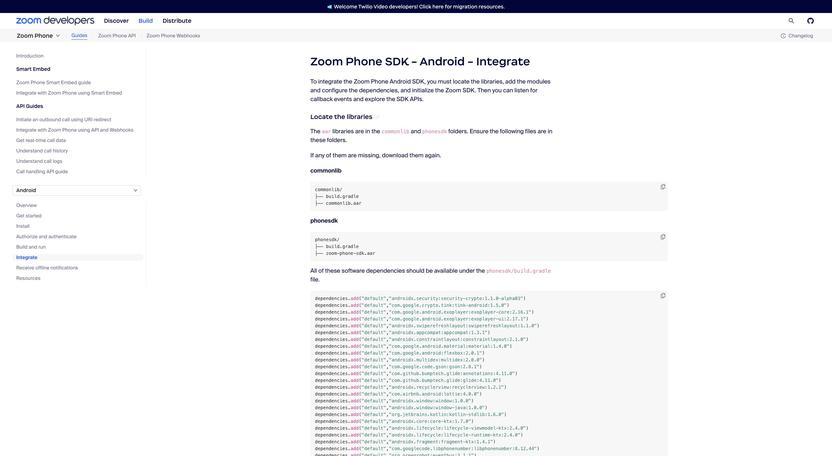 Task type: locate. For each thing, give the bounding box(es) containing it.
0 vertical spatial of
[[326, 151, 331, 159]]

get started
[[16, 213, 42, 219]]

6 , from the top
[[386, 330, 389, 335]]

add for add ( "default" , "androidx.core:core-ktx:1.7.0"
[[351, 419, 359, 424]]

add for add ( "default" , "androidx.recyclerview:recyclerview:1.2.1"
[[351, 385, 359, 390]]

you down "libraries,"
[[492, 87, 502, 94]]

1 vertical spatial get
[[16, 213, 24, 219]]

"com.google.android.exoplayer:exoplayer- up add ( "default" , "com.google.android.exoplayer:exoplayer-ui:2.17.1"
[[389, 309, 499, 315]]

"com.google.crypto.tink:tink-
[[389, 303, 468, 308]]

viewmodel-
[[471, 426, 499, 431]]

in up missing,
[[365, 127, 370, 135]]

history image left the changelog
[[781, 33, 786, 38]]

1 in from the left
[[365, 127, 370, 135]]

0 horizontal spatial folders.
[[327, 136, 347, 144]]

1 understand from the top
[[16, 148, 43, 154]]

add for add ( "default" , "androidx.multidex:multidex:2.0.0"
[[351, 357, 359, 362]]

24 dependencies. from the top
[[315, 453, 351, 456]]

1 build.gradle from the top
[[326, 194, 359, 199]]

1 vertical spatial "androidx.lifecycle:lifecycle-
[[389, 432, 471, 438]]

0 vertical spatial "androidx.lifecycle:lifecycle-
[[389, 426, 471, 431]]

welcome twilio video developers! click here for migration resources. link
[[321, 3, 511, 10]]

22 dependencies. from the top
[[315, 439, 351, 444]]

"com.google.code.gson:gson:2.8.1"
[[389, 364, 479, 369]]

build.gradle inside commonlib/ ├── build.gradle ├── commonlib.aar
[[326, 194, 359, 199]]

files
[[525, 127, 536, 135]]

1 vertical spatial android
[[390, 78, 411, 86]]

0 horizontal spatial them
[[333, 151, 347, 159]]

0 horizontal spatial webhooks
[[110, 127, 133, 133]]

19 "default" from the top
[[362, 419, 386, 424]]

"default" for add ( "default" , "com.google.android.exoplayer:exoplayer-ui:2.17.1"
[[362, 316, 386, 321]]

4 ( from the top
[[359, 316, 362, 321]]

1 horizontal spatial android
[[390, 78, 411, 86]]

1 vertical spatial these
[[325, 267, 340, 275]]

libraries left link 45deg icon
[[347, 113, 373, 121]]

0 vertical spatial understand
[[16, 148, 43, 154]]

1 vertical spatial build.gradle
[[326, 244, 359, 249]]

2 ) dependencies. from the top
[[315, 303, 510, 315]]

in right files
[[548, 127, 553, 135]]

2 horizontal spatial android
[[420, 54, 465, 69]]

, for add ( "default" , "androidx.core:core-ktx:1.7.0"
[[386, 419, 389, 424]]

understand down real-
[[16, 148, 43, 154]]

search image
[[789, 18, 795, 24]]

embed
[[33, 66, 50, 72], [61, 79, 77, 86], [106, 90, 122, 96]]

"default" for add ( "default" , "androidx.appcompat:appcompat:1.3.1"
[[362, 330, 386, 335]]

explore
[[365, 95, 385, 103]]

13 ( from the top
[[359, 378, 362, 383]]

2 horizontal spatial embed
[[106, 90, 122, 96]]

install
[[16, 223, 30, 229]]

1 ) dependencies. from the top
[[315, 296, 526, 308]]

android inside to integrate the zoom phone android sdk, you must locate the libraries, add the modules and configure the dependencies, and initialize the zoom sdk. then you can listen for callback events and explore the sdk apis.
[[390, 78, 411, 86]]

, for add ( "default" , "androidx.window:window:1.0.0"
[[386, 398, 389, 403]]

down image
[[56, 34, 60, 38]]

0 vertical spatial libraries
[[347, 113, 373, 121]]

1 vertical spatial menu
[[12, 202, 146, 285]]

get left real-
[[16, 137, 24, 144]]

build.gradle up commonlib.aar
[[326, 194, 359, 199]]

23 , from the top
[[386, 446, 389, 451]]

authorize and authenticate
[[16, 233, 77, 240]]

time
[[36, 137, 46, 144]]

0 vertical spatial build.gradle
[[326, 194, 359, 199]]

13 "default" from the top
[[362, 378, 386, 383]]

1 horizontal spatial them
[[410, 151, 424, 159]]

them right any
[[333, 151, 347, 159]]

build.gradle for phonesdk/
[[326, 244, 359, 249]]

- up sdk,
[[411, 54, 417, 69]]

these
[[310, 136, 326, 144], [325, 267, 340, 275]]

webhooks
[[177, 32, 200, 39], [110, 127, 133, 133]]

guides right down image
[[71, 32, 87, 39]]

4 ) dependencies. from the top
[[315, 316, 529, 328]]

search image
[[789, 18, 795, 24]]

6 "default" from the top
[[362, 330, 386, 335]]

commonlib up download
[[382, 128, 409, 135]]

folders. down aar on the left top
[[327, 136, 347, 144]]

2 vertical spatial smart
[[91, 90, 105, 96]]

phonesdk up phonesdk/ on the bottom
[[310, 217, 338, 225]]

1 horizontal spatial in
[[548, 127, 553, 135]]

2 build.gradle from the top
[[326, 244, 359, 249]]

0 vertical spatial with
[[38, 90, 47, 96]]

events
[[334, 95, 352, 103]]

7 ( from the top
[[359, 337, 362, 342]]

them left again.
[[410, 151, 424, 159]]

initiate
[[16, 116, 31, 123]]

14 dependencies. from the top
[[315, 385, 351, 390]]

4 "default" from the top
[[362, 316, 386, 321]]

23 ) dependencies. from the top
[[315, 446, 540, 456]]

"com.google.android.material:material:1.4.0"
[[389, 344, 510, 349]]

-
[[411, 54, 417, 69], [467, 54, 474, 69]]

of
[[326, 151, 331, 159], [318, 267, 324, 275]]

11 , from the top
[[386, 364, 389, 369]]

changelog
[[789, 32, 813, 39]]

1 vertical spatial libraries
[[332, 127, 354, 135]]

integrate up receive
[[16, 254, 37, 261]]

, for add ( "default" , "androidx.multidex:multidex:2.0.0"
[[386, 357, 389, 362]]

0 vertical spatial folders.
[[448, 127, 468, 135]]

understand
[[16, 148, 43, 154], [16, 158, 43, 164]]

1 horizontal spatial smart
[[46, 79, 60, 86]]

7 ) dependencies. from the top
[[315, 337, 529, 349]]

with for integrate with zoom phone using api and webhooks
[[38, 127, 47, 133]]

21 , from the top
[[386, 432, 389, 438]]

locate
[[310, 113, 333, 121]]

runtime-
[[471, 432, 493, 438]]

0 horizontal spatial -
[[411, 54, 417, 69]]

1 vertical spatial webhooks
[[110, 127, 133, 133]]

smart up redirect
[[91, 90, 105, 96]]

add for add ( "default" , "androidx.window:window-java:1.0.0"
[[351, 405, 359, 410]]

menu
[[12, 49, 146, 179], [12, 202, 146, 285]]

1 "default" from the top
[[362, 296, 386, 301]]

add ( "default" , "androidx.window:window:1.0.0"
[[351, 398, 471, 403]]

ensure
[[470, 127, 489, 135]]

1 horizontal spatial embed
[[61, 79, 77, 86]]

12 ) dependencies. from the top
[[315, 371, 518, 383]]

ktx:2.4.0" down stdlib:1.6.0"
[[499, 426, 526, 431]]

0 horizontal spatial of
[[318, 267, 324, 275]]

0 vertical spatial you
[[427, 78, 437, 86]]

understand for understand call logs
[[16, 158, 43, 164]]

understand for understand call history
[[16, 148, 43, 154]]

these inside all of these software dependencies should be available under the phonesdk/build.gradle file.
[[325, 267, 340, 275]]

with down zoom phone smart embed guide
[[38, 90, 47, 96]]

notification image
[[327, 4, 334, 9], [327, 4, 332, 9]]

the right under on the bottom right of page
[[476, 267, 485, 275]]

0 vertical spatial using
[[78, 90, 90, 96]]

7 "default" from the top
[[362, 337, 386, 342]]

1 vertical spatial with
[[38, 127, 47, 133]]

android
[[420, 54, 465, 69], [390, 78, 411, 86], [16, 187, 36, 193]]

zoom phone
[[17, 32, 53, 39]]

in inside folders. ensure the following files are in these folders.
[[548, 127, 553, 135]]

guides up an
[[26, 103, 43, 109]]

android up overview
[[16, 187, 36, 193]]

0 vertical spatial webhooks
[[177, 32, 200, 39]]

0 vertical spatial "com.google.android.exoplayer:exoplayer-
[[389, 309, 499, 315]]

add ( "default" , "androidx.multidex:multidex:2.0.0"
[[351, 357, 482, 362]]

again.
[[425, 151, 441, 159]]

ktx:2.4.0" down 'viewmodel-'
[[493, 432, 520, 438]]

android left sdk,
[[390, 78, 411, 86]]

1 vertical spatial phonesdk
[[310, 217, 338, 225]]

11 "default" from the top
[[362, 364, 386, 369]]

3 , from the top
[[386, 309, 389, 315]]

(
[[359, 296, 362, 301], [359, 303, 362, 308], [359, 309, 362, 315], [359, 316, 362, 321], [359, 323, 362, 328], [359, 330, 362, 335], [359, 337, 362, 342], [359, 344, 362, 349], [359, 350, 362, 356], [359, 357, 362, 362], [359, 364, 362, 369], [359, 371, 362, 376], [359, 378, 362, 383], [359, 385, 362, 390], [359, 391, 362, 397], [359, 398, 362, 403], [359, 405, 362, 410], [359, 412, 362, 417], [359, 419, 362, 424], [359, 426, 362, 431], [359, 432, 362, 438], [359, 439, 362, 444], [359, 446, 362, 451]]

github image
[[807, 18, 814, 24], [807, 18, 814, 24]]

2 get from the top
[[16, 213, 24, 219]]

0 vertical spatial guide
[[78, 79, 91, 86]]

1 horizontal spatial of
[[326, 151, 331, 159]]

2 in from the left
[[548, 127, 553, 135]]

( for add ( "default" , "androidx.swiperefreshlayout:swiperefreshlayout:1.1.0"
[[359, 323, 362, 328]]

10 "default" from the top
[[362, 357, 386, 362]]

21 ) dependencies. from the top
[[315, 432, 523, 444]]

( for add ( "default" , "org.jetbrains.kotlin:kotlin-stdlib:1.6.0"
[[359, 412, 362, 417]]

"androidx.lifecycle:lifecycle- for runtime-
[[389, 432, 471, 438]]

2 ( from the top
[[359, 303, 362, 308]]

- up locate
[[467, 54, 474, 69]]

started
[[26, 213, 42, 219]]

phone-
[[340, 251, 356, 256]]

2 with from the top
[[38, 127, 47, 133]]

0 vertical spatial phonesdk
[[422, 128, 447, 135]]

menu containing overview
[[12, 202, 146, 285]]

4 ├── from the top
[[315, 251, 323, 256]]

get up install
[[16, 213, 24, 219]]

0 horizontal spatial phonesdk
[[310, 217, 338, 225]]

ktx:2.4.0" for runtime-
[[493, 432, 520, 438]]

12 , from the top
[[386, 371, 389, 376]]

0 vertical spatial embed
[[33, 66, 50, 72]]

folders. left ensure
[[448, 127, 468, 135]]

0 vertical spatial get
[[16, 137, 24, 144]]

( for add ( "default" , "com.google.android.exoplayer:exoplayer-core:2.16.1"
[[359, 309, 362, 315]]

must
[[438, 78, 452, 86]]

"default"
[[362, 296, 386, 301], [362, 303, 386, 308], [362, 309, 386, 315], [362, 316, 386, 321], [362, 323, 386, 328], [362, 330, 386, 335], [362, 337, 386, 342], [362, 344, 386, 349], [362, 350, 386, 356], [362, 357, 386, 362], [362, 364, 386, 369], [362, 371, 386, 376], [362, 378, 386, 383], [362, 385, 386, 390], [362, 391, 386, 397], [362, 398, 386, 403], [362, 405, 386, 410], [362, 412, 386, 417], [362, 419, 386, 424], [362, 426, 386, 431], [362, 432, 386, 438], [362, 439, 386, 444], [362, 446, 386, 451]]

the up sdk.
[[471, 78, 480, 86]]

phonesdk/build.gradle
[[486, 268, 551, 274]]

the up listen
[[517, 78, 526, 86]]

zoom phone sdk - android - integrate
[[310, 54, 530, 69]]

8 ( from the top
[[359, 344, 362, 349]]

integrate up api guides
[[16, 90, 36, 96]]

18 dependencies. from the top
[[315, 412, 351, 417]]

, for add ( "default" , "androidx.constraintlayout:constraintlayout:2.1.0"
[[386, 337, 389, 342]]

the down dependencies,
[[387, 95, 395, 103]]

16 ) dependencies. from the top
[[315, 398, 474, 410]]

phonesdk up again.
[[422, 128, 447, 135]]

ktx:2.4.0"
[[499, 426, 526, 431], [493, 432, 520, 438]]

1 vertical spatial embed
[[61, 79, 77, 86]]

, for add ( "default" , "com.google.code.gson:gson:2.8.1"
[[386, 364, 389, 369]]

1 vertical spatial guide
[[55, 168, 68, 175]]

21 "default" from the top
[[362, 432, 386, 438]]

2 , from the top
[[386, 303, 389, 308]]

folders.
[[448, 127, 468, 135], [327, 136, 347, 144]]

and right 'events'
[[353, 95, 364, 103]]

, for add ( "default" , "com.github.bumptech.glide:annotations:4.11.0"
[[386, 371, 389, 376]]

smart down introduction on the left of the page
[[16, 66, 32, 72]]

15 "default" from the top
[[362, 391, 386, 397]]

2 ├── from the top
[[315, 201, 323, 206]]

0 vertical spatial for
[[445, 3, 452, 10]]

add for add ( "default" , "com.google.android.exoplayer:exoplayer-core:2.16.1"
[[351, 309, 359, 315]]

5 "default" from the top
[[362, 323, 386, 328]]

get real-time call data
[[16, 137, 66, 144]]

3 dependencies. from the top
[[315, 309, 351, 315]]

"androidx.recyclerview:recyclerview:1.2.1"
[[389, 385, 504, 390]]

1 menu from the top
[[12, 49, 146, 179]]

"androidx.lifecycle:lifecycle- up add ( "default" , "androidx.lifecycle:lifecycle-runtime-ktx:2.4.0"
[[389, 426, 471, 431]]

ui:2.17.1"
[[499, 316, 526, 321]]

software
[[342, 267, 365, 275]]

smart up the integrate with zoom phone using smart embed
[[46, 79, 60, 86]]

"androidx.multidex:multidex:2.0.0"
[[389, 357, 482, 362]]

20 , from the top
[[386, 426, 389, 431]]

16 ( from the top
[[359, 398, 362, 403]]

1 vertical spatial guides
[[26, 103, 43, 109]]

10 , from the top
[[386, 357, 389, 362]]

20 "default" from the top
[[362, 426, 386, 431]]

the right ensure
[[490, 127, 499, 135]]

1 vertical spatial using
[[71, 116, 83, 123]]

the down must
[[435, 87, 444, 94]]

listen
[[515, 87, 529, 94]]

click
[[419, 3, 431, 10]]

guide down logs
[[55, 168, 68, 175]]

add ( "default" , "com.google.android.exoplayer:exoplayer-ui:2.17.1"
[[351, 316, 526, 321]]

libraries
[[347, 113, 373, 121], [332, 127, 354, 135]]

10 ( from the top
[[359, 357, 362, 362]]

( for add ( "default" , "com.google.android:flexbox:2.0.1"
[[359, 350, 362, 356]]

"com.google.android.exoplayer:exoplayer- up add ( "default" , "androidx.swiperefreshlayout:swiperefreshlayout:1.1.0"
[[389, 316, 499, 321]]

integrate for integrate with zoom phone using api and webhooks
[[16, 127, 36, 133]]

0 vertical spatial commonlib
[[382, 128, 409, 135]]

18 ) dependencies. from the top
[[315, 412, 507, 424]]

1 vertical spatial of
[[318, 267, 324, 275]]

add ( "default" , "org.jetbrains.kotlin:kotlin-stdlib:1.6.0"
[[351, 412, 504, 417]]

2 vertical spatial using
[[78, 127, 90, 133]]

zoom phone api link
[[98, 32, 136, 39]]

1 vertical spatial understand
[[16, 158, 43, 164]]

17 ) dependencies. from the top
[[315, 405, 488, 417]]

0 horizontal spatial embed
[[33, 66, 50, 72]]

2 "androidx.lifecycle:lifecycle- from the top
[[389, 432, 471, 438]]

22 ) dependencies. from the top
[[315, 439, 496, 451]]

overview
[[16, 202, 37, 209]]

using up integrate with zoom phone using api and webhooks
[[71, 116, 83, 123]]

are inside folders. ensure the following files are in these folders.
[[538, 127, 546, 135]]

add ( "default" , "com.google.android.exoplayer:exoplayer-core:2.16.1"
[[351, 309, 531, 315]]

build.gradle
[[326, 194, 359, 199], [326, 244, 359, 249]]

2 "default" from the top
[[362, 303, 386, 308]]

the down link 45deg icon
[[372, 127, 380, 135]]

, for add ( "default" , "androidx.appcompat:appcompat:1.3.1"
[[386, 330, 389, 335]]

8 , from the top
[[386, 344, 389, 349]]

( for add ( "default" , "com.airbnb.android:lottie:4.0.0"
[[359, 391, 362, 397]]

16 dependencies. from the top
[[315, 398, 351, 403]]

build.gradle up "phone-"
[[326, 244, 359, 249]]

"default" for add ( "default" , "androidx.fragment:fragment-ktx:1.4.1"
[[362, 439, 386, 444]]

0 horizontal spatial you
[[427, 78, 437, 86]]

1 vertical spatial smart
[[46, 79, 60, 86]]

sdk.
[[463, 87, 476, 94]]

1 vertical spatial sdk
[[397, 95, 409, 103]]

and
[[310, 87, 321, 94], [401, 87, 411, 94], [353, 95, 364, 103], [100, 127, 109, 133], [411, 127, 421, 135], [39, 233, 47, 240], [29, 244, 37, 250]]

menu containing introduction
[[12, 49, 146, 179]]

2 vertical spatial embed
[[106, 90, 122, 96]]

can
[[503, 87, 513, 94]]

add for add ( "default" , "com.google.code.gson:gson:2.8.1"
[[351, 364, 359, 369]]

, for add ( "default" , "androidx.lifecycle:lifecycle-runtime-ktx:2.4.0"
[[386, 432, 389, 438]]

1 horizontal spatial guides
[[71, 32, 87, 39]]

1 horizontal spatial for
[[530, 87, 538, 94]]

8 ) dependencies. from the top
[[315, 344, 512, 356]]

add
[[505, 78, 516, 86], [351, 296, 359, 301], [351, 303, 359, 308], [351, 309, 359, 315], [351, 316, 359, 321], [351, 323, 359, 328], [351, 330, 359, 335], [351, 337, 359, 342], [351, 344, 359, 349], [351, 350, 359, 356], [351, 357, 359, 362], [351, 364, 359, 369], [351, 371, 359, 376], [351, 378, 359, 383], [351, 385, 359, 390], [351, 391, 359, 397], [351, 398, 359, 403], [351, 405, 359, 410], [351, 412, 359, 417], [351, 419, 359, 424], [351, 426, 359, 431], [351, 432, 359, 438], [351, 439, 359, 444], [351, 446, 359, 451]]

integrate down the initiate
[[16, 127, 36, 133]]

22 ( from the top
[[359, 439, 362, 444]]

0 vertical spatial ktx:2.4.0"
[[499, 426, 526, 431]]

11 ( from the top
[[359, 364, 362, 369]]

22 , from the top
[[386, 439, 389, 444]]

"default" for add ( "default" , "androidx.multidex:multidex:2.0.0"
[[362, 357, 386, 362]]

sdk inside to integrate the zoom phone android sdk, you must locate the libraries, add the modules and configure the dependencies, and initialize the zoom sdk. then you can listen for callback events and explore the sdk apis.
[[397, 95, 409, 103]]

integrate for integrate with zoom phone using smart embed
[[16, 90, 36, 96]]

build.gradle for commonlib/
[[326, 194, 359, 199]]

1 get from the top
[[16, 137, 24, 144]]

of right all
[[318, 267, 324, 275]]

add for add ( "default" , "com.google.android.exoplayer:exoplayer-ui:2.17.1"
[[351, 316, 359, 321]]

0 horizontal spatial in
[[365, 127, 370, 135]]

phonesdk/
[[315, 237, 340, 242]]

add for add ( "default" , "androidx.fragment:fragment-ktx:1.4.1"
[[351, 439, 359, 444]]

, for add ( "default" , "com.google.android.material:material:1.4.0"
[[386, 344, 389, 349]]

12 "default" from the top
[[362, 371, 386, 376]]

"com.google.android.exoplayer:exoplayer- for ui:2.17.1"
[[389, 316, 499, 321]]

"androidx.lifecycle:lifecycle- up "androidx.fragment:fragment-
[[389, 432, 471, 438]]

19 , from the top
[[386, 419, 389, 424]]

link 45deg image
[[375, 113, 380, 121]]

, for add ( "default" , "androidx.fragment:fragment-ktx:1.4.1"
[[386, 439, 389, 444]]

( for add ( "default" , "com.google.android.exoplayer:exoplayer-ui:2.17.1"
[[359, 316, 362, 321]]

for down modules
[[530, 87, 538, 94]]

notifications
[[50, 265, 78, 271]]

and down "apis."
[[411, 127, 421, 135]]

resources
[[16, 275, 40, 282]]

, for add ( "default" , "androidx.lifecycle:lifecycle-viewmodel-ktx:2.4.0"
[[386, 426, 389, 431]]

add ( "default" , "com.google.android.material:material:1.4.0"
[[351, 344, 510, 349]]

( for add ( "default" , "androidx.lifecycle:lifecycle-viewmodel-ktx:2.4.0"
[[359, 426, 362, 431]]

are right files
[[538, 127, 546, 135]]

guide up the integrate with zoom phone using smart embed
[[78, 79, 91, 86]]

1 vertical spatial folders.
[[327, 136, 347, 144]]

13 , from the top
[[386, 378, 389, 383]]

3 ) dependencies. from the top
[[315, 309, 534, 321]]

"default" for add ( "default" , "androidx.window:window-java:1.0.0"
[[362, 405, 386, 410]]

( for add ( "default" , "androidx.multidex:multidex:2.0.0"
[[359, 357, 362, 362]]

, for add ( "default" , "com.googlecode.libphonenumber:libphonenumber:8.12.44"
[[386, 446, 389, 451]]

these down the
[[310, 136, 326, 144]]

of right any
[[326, 151, 331, 159]]

14 , from the top
[[386, 385, 389, 390]]

1 , from the top
[[386, 296, 389, 301]]

guides
[[71, 32, 87, 39], [26, 103, 43, 109]]

commonlib
[[382, 128, 409, 135], [310, 167, 342, 175]]

2 "com.google.android.exoplayer:exoplayer- from the top
[[389, 316, 499, 321]]

, for add ( "default" , "com.google.android.exoplayer:exoplayer-ui:2.17.1"
[[386, 316, 389, 321]]

21 ( from the top
[[359, 432, 362, 438]]

smart
[[16, 66, 32, 72], [46, 79, 60, 86], [91, 90, 105, 96]]

1 vertical spatial "com.google.android.exoplayer:exoplayer-
[[389, 316, 499, 321]]

android up must
[[420, 54, 465, 69]]

configure
[[322, 87, 348, 94]]

3 "default" from the top
[[362, 309, 386, 315]]

, for add ( "default" , "com.google.crypto.tink:tink-android:1.5.0"
[[386, 303, 389, 308]]

8 "default" from the top
[[362, 344, 386, 349]]

understand up handling
[[16, 158, 43, 164]]

you up initialize
[[427, 78, 437, 86]]

embed down introduction on the left of the page
[[33, 66, 50, 72]]

callback
[[310, 95, 333, 103]]

the inside folders. ensure the following files are in these folders.
[[490, 127, 499, 135]]

5 , from the top
[[386, 323, 389, 328]]

1 horizontal spatial phonesdk
[[422, 128, 447, 135]]

close circle image
[[134, 189, 138, 193], [134, 189, 138, 193]]

3 ( from the top
[[359, 309, 362, 315]]

libraries down locate the libraries
[[332, 127, 354, 135]]

these down zoom-
[[325, 267, 340, 275]]

( for add ( "default" , "androidx.window:window:1.0.0"
[[359, 398, 362, 403]]

1 horizontal spatial commonlib
[[382, 128, 409, 135]]

16 , from the top
[[386, 398, 389, 403]]

get
[[16, 137, 24, 144], [16, 213, 24, 219]]

18 ( from the top
[[359, 412, 362, 417]]

with
[[38, 90, 47, 96], [38, 127, 47, 133]]

0 vertical spatial smart
[[16, 66, 32, 72]]

ktx:2.4.0" for viewmodel-
[[499, 426, 526, 431]]

for right here
[[445, 3, 452, 10]]

add ( "default" , "com.airbnb.android:lottie:4.0.0"
[[351, 391, 479, 397]]

embed up redirect
[[106, 90, 122, 96]]

0 vertical spatial guides
[[71, 32, 87, 39]]

add for add ( "default" , "androidx.appcompat:appcompat:1.3.1"
[[351, 330, 359, 335]]

15 ( from the top
[[359, 391, 362, 397]]

6 dependencies. from the top
[[315, 330, 351, 335]]

add ( "default" , "com.google.android:flexbox:2.0.1"
[[351, 350, 482, 356]]

developers!
[[389, 3, 418, 10]]

1 vertical spatial ktx:2.4.0"
[[493, 432, 520, 438]]

using down uri
[[78, 127, 90, 133]]

1 horizontal spatial you
[[492, 87, 502, 94]]

with up get real-time call data
[[38, 127, 47, 133]]

1 vertical spatial for
[[530, 87, 538, 94]]

6 ( from the top
[[359, 330, 362, 335]]

using up uri
[[78, 90, 90, 96]]

"default" for add ( "default" , "com.google.android.exoplayer:exoplayer-core:2.16.1"
[[362, 309, 386, 315]]

20 ) dependencies. from the top
[[315, 426, 529, 438]]

( for add ( "default" , "androidx.appcompat:appcompat:1.3.1"
[[359, 330, 362, 335]]

1 vertical spatial commonlib
[[310, 167, 342, 175]]

add for add ( "default" , "com.googlecode.libphonenumber:libphonenumber:8.12.44"
[[351, 446, 359, 451]]

embed up the integrate with zoom phone using smart embed
[[61, 79, 77, 86]]

commonlib down any
[[310, 167, 342, 175]]

1 "com.google.android.exoplayer:exoplayer- from the top
[[389, 309, 499, 315]]

"androidx.fragment:fragment-
[[389, 439, 466, 444]]

0 horizontal spatial guide
[[55, 168, 68, 175]]

19 ( from the top
[[359, 419, 362, 424]]

1 horizontal spatial -
[[467, 54, 474, 69]]

build.gradle inside phonesdk/ ├── build.gradle ├── zoom-phone-sdk.aar
[[326, 244, 359, 249]]

5 ( from the top
[[359, 323, 362, 328]]

2 vertical spatial android
[[16, 187, 36, 193]]

history image
[[781, 33, 789, 38], [781, 33, 786, 38]]

if
[[310, 151, 314, 159]]

following
[[500, 127, 524, 135]]

9 "default" from the top
[[362, 350, 386, 356]]

0 vertical spatial these
[[310, 136, 326, 144]]

0 vertical spatial menu
[[12, 49, 146, 179]]



Task type: describe. For each thing, give the bounding box(es) containing it.
commonlib inside the aar libraries are in the commonlib and phonesdk
[[382, 128, 409, 135]]

2 horizontal spatial smart
[[91, 90, 105, 96]]

ktx:1.4.1"
[[466, 439, 493, 444]]

0 vertical spatial sdk
[[385, 54, 409, 69]]

( for add ( "default" , "com.google.android.material:material:1.4.0"
[[359, 344, 362, 349]]

"com.googlecode.libphonenumber:libphonenumber:8.12.44"
[[389, 446, 537, 451]]

zoom phone webhooks link
[[147, 32, 200, 39]]

10 dependencies. from the top
[[315, 357, 351, 362]]

1 ( from the top
[[359, 296, 362, 301]]

add for add ( "default" , "androidx.window:window:1.0.0"
[[351, 398, 359, 403]]

zoom phone api
[[98, 32, 136, 39]]

and left run
[[29, 244, 37, 250]]

add ( "default" , "androidx.lifecycle:lifecycle-viewmodel-ktx:2.4.0"
[[351, 426, 526, 431]]

are down locate the libraries
[[355, 127, 364, 135]]

0 horizontal spatial android
[[16, 187, 36, 193]]

using for smart
[[78, 90, 90, 96]]

, for add ( "default" , "androidx.recyclerview:recyclerview:1.2.1"
[[386, 385, 389, 390]]

6 ) dependencies. from the top
[[315, 330, 490, 342]]

call left logs
[[44, 158, 52, 164]]

, for add ( "default" , "com.airbnb.android:lottie:4.0.0"
[[386, 391, 389, 397]]

( for add ( "default" , "com.github.bumptech.glide:glide:4.11.0"
[[359, 378, 362, 383]]

"default" for add ( "default" , "androidx.core:core-ktx:1.7.0"
[[362, 419, 386, 424]]

redirect
[[94, 116, 111, 123]]

"default" for add ( "default" , "com.github.bumptech.glide:glide:4.11.0"
[[362, 378, 386, 383]]

sdk.aar
[[356, 251, 375, 256]]

, for add ( "default" , "androidx.swiperefreshlayout:swiperefreshlayout:1.1.0"
[[386, 323, 389, 328]]

"default" for add ( "default" , "androidx.window:window:1.0.0"
[[362, 398, 386, 403]]

( for add ( "default" , "androidx.constraintlayout:constraintlayout:2.1.0"
[[359, 337, 362, 342]]

an
[[33, 116, 38, 123]]

add for add ( "default" , "com.google.android:flexbox:2.0.1"
[[351, 350, 359, 356]]

dependencies. add ( "default" , "androidx.security:security-crypto:1.1.0-alpha03"
[[315, 296, 523, 301]]

add ( "default" , "androidx.window:window-java:1.0.0"
[[351, 405, 485, 410]]

add for add ( "default" , "com.github.bumptech.glide:glide:4.11.0"
[[351, 378, 359, 383]]

using for api
[[78, 127, 90, 133]]

of inside all of these software dependencies should be available under the phonesdk/build.gradle file.
[[318, 267, 324, 275]]

understand call history
[[16, 148, 68, 154]]

download
[[382, 151, 408, 159]]

welcome
[[334, 3, 357, 10]]

"com.airbnb.android:lottie:4.0.0"
[[389, 391, 479, 397]]

then
[[478, 87, 491, 94]]

add ( "default" , "androidx.swiperefreshlayout:swiperefreshlayout:1.1.0"
[[351, 323, 537, 328]]

0 horizontal spatial commonlib
[[310, 167, 342, 175]]

"androidx.security:security-
[[389, 296, 466, 301]]

logs
[[53, 158, 62, 164]]

call down get real-time call data
[[44, 148, 52, 154]]

"default" for add ( "default" , "com.googlecode.libphonenumber:libphonenumber:8.12.44"
[[362, 446, 386, 451]]

authorize
[[16, 233, 38, 240]]

add for add ( "default" , "androidx.constraintlayout:constraintlayout:2.1.0"
[[351, 337, 359, 342]]

"default" for add ( "default" , "androidx.swiperefreshlayout:swiperefreshlayout:1.1.0"
[[362, 323, 386, 328]]

( for add ( "default" , "androidx.window:window-java:1.0.0"
[[359, 405, 362, 410]]

sdk,
[[412, 78, 426, 86]]

the inside all of these software dependencies should be available under the phonesdk/build.gradle file.
[[476, 267, 485, 275]]

add inside to integrate the zoom phone android sdk, you must locate the libraries, add the modules and configure the dependencies, and initialize the zoom sdk. then you can listen for callback events and explore the sdk apis.
[[505, 78, 516, 86]]

phone inside to integrate the zoom phone android sdk, you must locate the libraries, add the modules and configure the dependencies, and initialize the zoom sdk. then you can listen for callback events and explore the sdk apis.
[[371, 78, 388, 86]]

( for add ( "default" , "androidx.core:core-ktx:1.7.0"
[[359, 419, 362, 424]]

uri
[[84, 116, 93, 123]]

dependencies
[[366, 267, 405, 275]]

add ( "default" , "com.google.crypto.tink:tink-android:1.5.0"
[[351, 303, 507, 308]]

integrate for integrate
[[16, 254, 37, 261]]

add ( "default" , "androidx.core:core-ktx:1.7.0"
[[351, 419, 471, 424]]

smart embed
[[16, 66, 50, 72]]

integrate with zoom phone using api and webhooks
[[16, 127, 133, 133]]

( for add ( "default" , "androidx.lifecycle:lifecycle-runtime-ktx:2.4.0"
[[359, 432, 362, 438]]

"com.github.bumptech.glide:annotations:4.11.0"
[[389, 371, 515, 376]]

4 dependencies. from the top
[[315, 316, 351, 321]]

"default" for add ( "default" , "com.google.crypto.tink:tink-android:1.5.0"
[[362, 303, 386, 308]]

"androidx.window:window-
[[389, 405, 455, 410]]

handling
[[26, 168, 45, 175]]

1 horizontal spatial guide
[[78, 79, 91, 86]]

"default" for add ( "default" , "org.jetbrains.kotlin:kotlin-stdlib:1.6.0"
[[362, 412, 386, 417]]

9 ) dependencies. from the top
[[315, 350, 485, 362]]

aar
[[322, 128, 331, 135]]

"default" for add ( "default" , "androidx.constraintlayout:constraintlayout:2.1.0"
[[362, 337, 386, 342]]

call
[[16, 168, 25, 175]]

"default" for add ( "default" , "com.google.code.gson:gson:2.8.1"
[[362, 364, 386, 369]]

all
[[310, 267, 317, 275]]

add for add ( "default" , "androidx.lifecycle:lifecycle-viewmodel-ktx:2.4.0"
[[351, 426, 359, 431]]

add ( "default" , "com.googlecode.libphonenumber:libphonenumber:8.12.44"
[[351, 446, 537, 451]]

integrate
[[318, 78, 342, 86]]

and up "apis."
[[401, 87, 411, 94]]

alpha03"
[[501, 296, 523, 301]]

1 dependencies. from the top
[[315, 296, 351, 301]]

folders. ensure the following files are in these folders.
[[310, 127, 553, 144]]

"org.jetbrains.kotlin:kotlin-
[[389, 412, 468, 417]]

, for add ( "default" , "com.google.android.exoplayer:exoplayer-core:2.16.1"
[[386, 309, 389, 315]]

apis.
[[410, 95, 424, 103]]

for inside to integrate the zoom phone android sdk, you must locate the libraries, add the modules and configure the dependencies, and initialize the zoom sdk. then you can listen for callback events and explore the sdk apis.
[[530, 87, 538, 94]]

the up configure
[[344, 78, 352, 86]]

"androidx.lifecycle:lifecycle- for viewmodel-
[[389, 426, 471, 431]]

add for add ( "default" , "androidx.lifecycle:lifecycle-runtime-ktx:2.4.0"
[[351, 432, 359, 438]]

initiate an outbound call using uri redirect
[[16, 116, 111, 123]]

13 ) dependencies. from the top
[[315, 378, 501, 390]]

( for add ( "default" , "androidx.fragment:fragment-ktx:1.4.1"
[[359, 439, 362, 444]]

19 dependencies. from the top
[[315, 419, 351, 424]]

"default" for add ( "default" , "androidx.recyclerview:recyclerview:1.2.1"
[[362, 385, 386, 390]]

add for add ( "default" , "com.airbnb.android:lottie:4.0.0"
[[351, 391, 359, 397]]

7 dependencies. from the top
[[315, 337, 351, 342]]

guides link
[[71, 32, 87, 40]]

should
[[406, 267, 425, 275]]

( for add ( "default" , "com.google.code.gson:gson:2.8.1"
[[359, 364, 362, 369]]

"default" for add ( "default" , "androidx.lifecycle:lifecycle-viewmodel-ktx:2.4.0"
[[362, 426, 386, 431]]

add ( "default" , "androidx.appcompat:appcompat:1.3.1"
[[351, 330, 488, 335]]

be
[[426, 267, 433, 275]]

"androidx.appcompat:appcompat:1.3.1"
[[389, 330, 488, 335]]

0 horizontal spatial for
[[445, 3, 452, 10]]

and down redirect
[[100, 127, 109, 133]]

to
[[310, 78, 317, 86]]

14 ) dependencies. from the top
[[315, 385, 507, 397]]

, for add ( "default" , "org.jetbrains.kotlin:kotlin-stdlib:1.6.0"
[[386, 412, 389, 417]]

1 vertical spatial you
[[492, 87, 502, 94]]

( for add ( "default" , "com.googlecode.libphonenumber:libphonenumber:8.12.44"
[[359, 446, 362, 451]]

call left data
[[47, 137, 55, 144]]

migration
[[453, 3, 478, 10]]

add ( "default" , "androidx.fragment:fragment-ktx:1.4.1"
[[351, 439, 493, 444]]

understand call logs
[[16, 158, 62, 164]]

history
[[53, 148, 68, 154]]

these inside folders. ensure the following files are in these folders.
[[310, 136, 326, 144]]

real-
[[26, 137, 36, 144]]

the up 'events'
[[349, 87, 358, 94]]

3 ├── from the top
[[315, 244, 323, 249]]

( for add ( "default" , "com.google.crypto.tink:tink-android:1.5.0"
[[359, 303, 362, 308]]

"com.github.bumptech.glide:glide:4.11.0"
[[389, 378, 499, 383]]

integrate with zoom phone using smart embed
[[16, 90, 122, 96]]

15 dependencies. from the top
[[315, 391, 351, 397]]

"androidx.window:window:1.0.0"
[[389, 398, 471, 403]]

and up run
[[39, 233, 47, 240]]

11 ) dependencies. from the top
[[315, 364, 482, 376]]

0 vertical spatial android
[[420, 54, 465, 69]]

add for add ( "default" , "com.github.bumptech.glide:annotations:4.11.0"
[[351, 371, 359, 376]]

initialize
[[412, 87, 434, 94]]

zoom phone webhooks
[[147, 32, 200, 39]]

10 ) dependencies. from the top
[[315, 357, 485, 369]]

, for add ( "default" , "com.google.android:flexbox:2.0.1"
[[386, 350, 389, 356]]

1 them from the left
[[333, 151, 347, 159]]

1 ├── from the top
[[315, 194, 323, 199]]

21 dependencies. from the top
[[315, 432, 351, 438]]

add for add ( "default" , "com.google.crypto.tink:tink-android:1.5.0"
[[351, 303, 359, 308]]

5 ) dependencies. from the top
[[315, 323, 540, 335]]

history image down search icon
[[781, 33, 789, 38]]

20 dependencies. from the top
[[315, 426, 351, 431]]

add for add ( "default" , "androidx.swiperefreshlayout:swiperefreshlayout:1.1.0"
[[351, 323, 359, 328]]

2 - from the left
[[467, 54, 474, 69]]

phonesdk inside the aar libraries are in the commonlib and phonesdk
[[422, 128, 447, 135]]

changelog link
[[781, 32, 813, 39]]

add for add ( "default" , "org.jetbrains.kotlin:kotlin-stdlib:1.6.0"
[[351, 412, 359, 417]]

get for get started
[[16, 213, 24, 219]]

are left missing,
[[348, 151, 357, 159]]

video
[[374, 3, 388, 10]]

23 dependencies. from the top
[[315, 446, 351, 451]]

outbound
[[39, 116, 61, 123]]

, for add ( "default" , "com.github.bumptech.glide:glide:4.11.0"
[[386, 378, 389, 383]]

using for uri
[[71, 116, 83, 123]]

with for integrate with zoom phone using smart embed
[[38, 90, 47, 96]]

1 horizontal spatial folders.
[[448, 127, 468, 135]]

locate
[[453, 78, 470, 86]]

call handling api guide
[[16, 168, 68, 175]]

run
[[38, 244, 46, 250]]

"default" for add ( "default" , "com.github.bumptech.glide:annotations:4.11.0"
[[362, 371, 386, 376]]

add for add ( "default" , "com.google.android.material:material:1.4.0"
[[351, 344, 359, 349]]

add ( "default" , "androidx.constraintlayout:constraintlayout:2.1.0"
[[351, 337, 526, 342]]

the
[[310, 127, 320, 135]]

libraries for the
[[347, 113, 373, 121]]

introduction
[[16, 53, 43, 59]]

zoom developer logo image
[[16, 16, 94, 25]]

"default" for add ( "default" , "androidx.lifecycle:lifecycle-runtime-ktx:2.4.0"
[[362, 432, 386, 438]]

add ( "default" , "androidx.lifecycle:lifecycle-runtime-ktx:2.4.0"
[[351, 432, 520, 438]]

phonesdk/ ├── build.gradle ├── zoom-phone-sdk.aar
[[315, 237, 375, 256]]

0 horizontal spatial guides
[[26, 103, 43, 109]]

"com.google.android.exoplayer:exoplayer- for core:2.16.1"
[[389, 309, 499, 315]]

"default" for add ( "default" , "com.google.android:flexbox:2.0.1"
[[362, 350, 386, 356]]

to integrate the zoom phone android sdk, you must locate the libraries, add the modules and configure the dependencies, and initialize the zoom sdk. then you can listen for callback events and explore the sdk apis.
[[310, 78, 551, 103]]

9 dependencies. from the top
[[315, 350, 351, 356]]

dependencies,
[[359, 87, 399, 94]]

, for add ( "default" , "androidx.window:window-java:1.0.0"
[[386, 405, 389, 410]]

2 them from the left
[[410, 151, 424, 159]]

commonlib/
[[315, 187, 342, 192]]

8 dependencies. from the top
[[315, 344, 351, 349]]

file.
[[310, 276, 320, 283]]

android:1.5.0"
[[468, 303, 507, 308]]

1 horizontal spatial webhooks
[[177, 32, 200, 39]]

"androidx.swiperefreshlayout:swiperefreshlayout:1.1.0"
[[389, 323, 537, 328]]

build
[[16, 244, 28, 250]]

2 dependencies. from the top
[[315, 303, 351, 308]]

0 horizontal spatial smart
[[16, 66, 32, 72]]

17 dependencies. from the top
[[315, 405, 351, 410]]

and down to
[[310, 87, 321, 94]]

( for add ( "default" , "com.github.bumptech.glide:annotations:4.11.0"
[[359, 371, 362, 376]]

11 dependencies. from the top
[[315, 364, 351, 369]]

the down 'events'
[[334, 113, 345, 121]]

"androidx.constraintlayout:constraintlayout:2.1.0"
[[389, 337, 526, 342]]

libraries for aar
[[332, 127, 354, 135]]

missing,
[[358, 151, 381, 159]]

zoom-
[[326, 251, 340, 256]]

authenticate
[[48, 233, 77, 240]]

15 ) dependencies. from the top
[[315, 391, 482, 403]]

12 dependencies. from the top
[[315, 371, 351, 376]]

zoom phone smart embed guide
[[16, 79, 91, 86]]

libraries,
[[481, 78, 504, 86]]

19 ) dependencies. from the top
[[315, 419, 474, 431]]

offline
[[35, 265, 49, 271]]

13 dependencies. from the top
[[315, 378, 351, 383]]

integrate up "libraries,"
[[476, 54, 530, 69]]

"default" for add ( "default" , "com.google.android.material:material:1.4.0"
[[362, 344, 386, 349]]

add ( "default" , "com.github.bumptech.glide:glide:4.11.0"
[[351, 378, 499, 383]]

call up integrate with zoom phone using api and webhooks
[[62, 116, 70, 123]]

( for add ( "default" , "androidx.recyclerview:recyclerview:1.2.1"
[[359, 385, 362, 390]]

5 dependencies. from the top
[[315, 323, 351, 328]]

1 - from the left
[[411, 54, 417, 69]]



Task type: vqa. For each thing, say whether or not it's contained in the screenshot.
the bottommost 200
no



